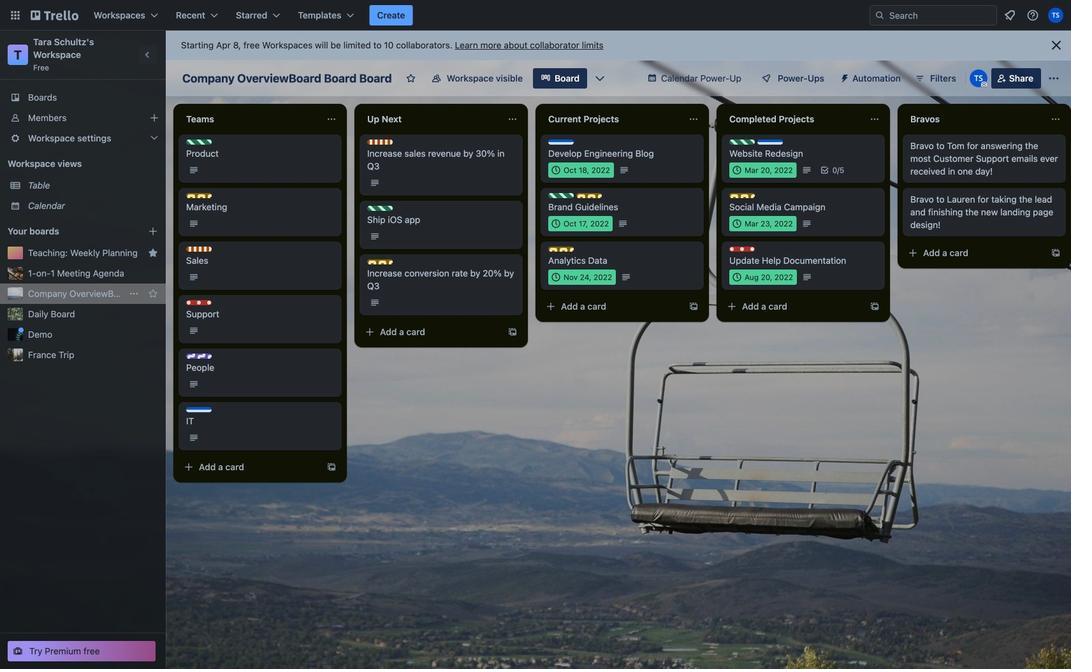 Task type: locate. For each thing, give the bounding box(es) containing it.
0 vertical spatial color: orange, title: "sales" element
[[367, 140, 393, 145]]

None text field
[[179, 109, 321, 129], [360, 109, 503, 129], [541, 109, 684, 129], [722, 109, 865, 129], [903, 109, 1046, 129], [179, 109, 321, 129], [360, 109, 503, 129], [541, 109, 684, 129], [722, 109, 865, 129], [903, 109, 1046, 129]]

color: green, title: "product" element
[[186, 140, 212, 145], [730, 140, 755, 145], [548, 193, 574, 198], [367, 206, 393, 211]]

2 horizontal spatial create from template… image
[[1051, 248, 1061, 258]]

board actions menu image
[[129, 289, 139, 299]]

open information menu image
[[1027, 9, 1040, 22]]

1 vertical spatial create from template… image
[[870, 302, 880, 312]]

2 vertical spatial create from template… image
[[508, 327, 518, 337]]

0 horizontal spatial color: orange, title: "sales" element
[[186, 247, 212, 252]]

color: orange, title: "sales" element
[[367, 140, 393, 145], [186, 247, 212, 252]]

1 vertical spatial color: orange, title: "sales" element
[[186, 247, 212, 252]]

star icon image
[[148, 289, 158, 299]]

customize views image
[[594, 72, 607, 85]]

None checkbox
[[548, 163, 614, 178], [730, 270, 797, 285], [548, 163, 614, 178], [730, 270, 797, 285]]

search image
[[875, 10, 885, 20]]

None checkbox
[[730, 163, 797, 178], [548, 216, 613, 232], [730, 216, 797, 232], [548, 270, 616, 285], [730, 163, 797, 178], [548, 216, 613, 232], [730, 216, 797, 232], [548, 270, 616, 285]]

1 horizontal spatial create from template… image
[[870, 302, 880, 312]]

1 vertical spatial create from template… image
[[327, 462, 337, 473]]

color: yellow, title: "marketing" element
[[186, 193, 212, 198], [577, 193, 602, 198], [730, 193, 755, 198], [548, 247, 574, 252], [367, 260, 393, 265]]

color: blue, title: "it" element
[[548, 140, 574, 145], [758, 140, 783, 145], [186, 408, 212, 413]]

1 vertical spatial color: red, title: "support" element
[[186, 300, 212, 305]]

color: red, title: "support" element
[[730, 247, 755, 252], [186, 300, 212, 305]]

1 horizontal spatial create from template… image
[[689, 302, 699, 312]]

create from template… image
[[1051, 248, 1061, 258], [870, 302, 880, 312], [508, 327, 518, 337]]

1 horizontal spatial color: orange, title: "sales" element
[[367, 140, 393, 145]]

sm image
[[835, 68, 853, 86]]

workspace navigation collapse icon image
[[139, 46, 157, 64]]

0 horizontal spatial create from template… image
[[327, 462, 337, 473]]

your boards with 6 items element
[[8, 224, 129, 239]]

0 horizontal spatial color: red, title: "support" element
[[186, 300, 212, 305]]

0 vertical spatial create from template… image
[[1051, 248, 1061, 258]]

0 vertical spatial color: red, title: "support" element
[[730, 247, 755, 252]]

0 vertical spatial create from template… image
[[689, 302, 699, 312]]

color: purple, title: "people" element
[[186, 354, 212, 359]]

2 horizontal spatial color: blue, title: "it" element
[[758, 140, 783, 145]]

Board name text field
[[176, 68, 398, 89]]

tara schultz (taraschultz7) image
[[1049, 8, 1064, 23]]

create from template… image
[[689, 302, 699, 312], [327, 462, 337, 473]]

primary element
[[0, 0, 1071, 31]]



Task type: describe. For each thing, give the bounding box(es) containing it.
tara schultz (taraschultz7) image
[[970, 70, 988, 87]]

back to home image
[[31, 5, 78, 26]]

1 horizontal spatial color: blue, title: "it" element
[[548, 140, 574, 145]]

star or unstar board image
[[406, 73, 416, 84]]

show menu image
[[1048, 72, 1061, 85]]

starred icon image
[[148, 248, 158, 258]]

Search field
[[870, 5, 997, 26]]

0 horizontal spatial color: blue, title: "it" element
[[186, 408, 212, 413]]

0 notifications image
[[1003, 8, 1018, 23]]

add board image
[[148, 226, 158, 237]]

1 horizontal spatial color: red, title: "support" element
[[730, 247, 755, 252]]

this member is an admin of this board. image
[[981, 82, 987, 87]]

0 horizontal spatial create from template… image
[[508, 327, 518, 337]]



Task type: vqa. For each thing, say whether or not it's contained in the screenshot.
Boards
no



